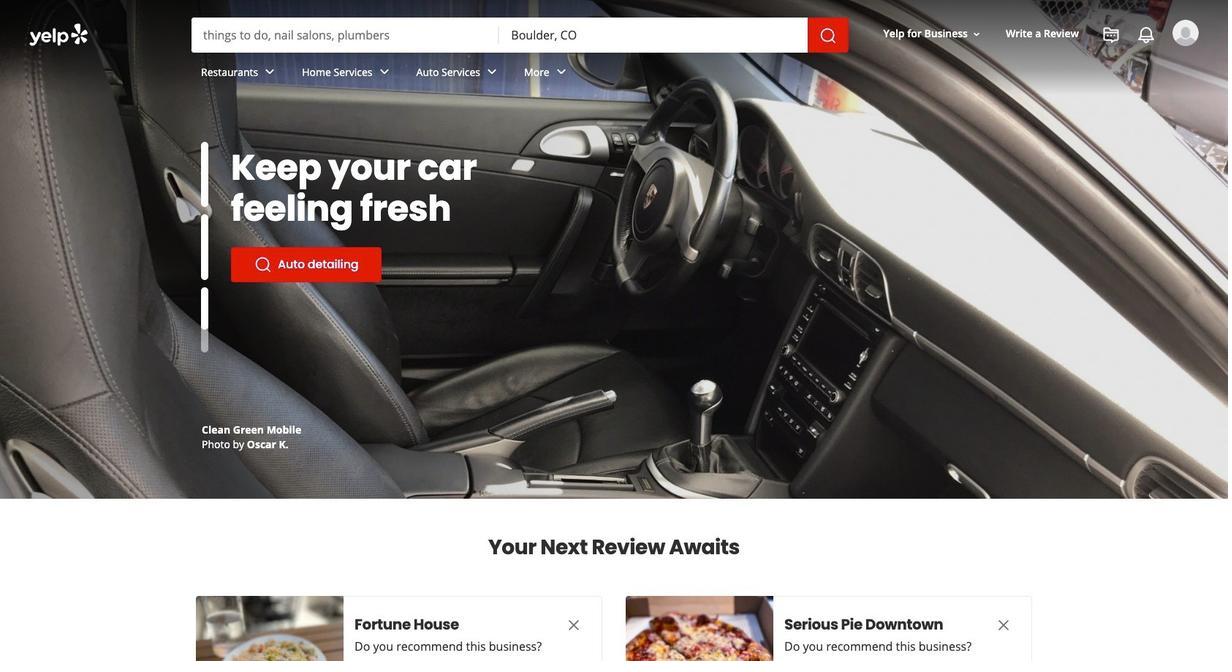 Task type: describe. For each thing, give the bounding box(es) containing it.
3 select slide image from the top
[[201, 265, 208, 330]]

user actions element
[[872, 18, 1220, 108]]

notifications image
[[1138, 26, 1155, 44]]

dismiss card image
[[565, 616, 583, 634]]

projects image
[[1103, 26, 1120, 44]]

1 24 chevron down v2 image from the left
[[261, 63, 279, 81]]

24 chevron down v2 image
[[376, 63, 393, 81]]

photo of fortune house image
[[196, 596, 344, 661]]

generic n. image
[[1173, 20, 1199, 46]]

business categories element
[[189, 53, 1199, 95]]

address, neighborhood, city, state or zip search field
[[500, 18, 808, 53]]



Task type: vqa. For each thing, say whether or not it's contained in the screenshot.
16 Chevron Down V2 Icon to the right
no



Task type: locate. For each thing, give the bounding box(es) containing it.
none field things to do, nail salons, plumbers
[[192, 18, 500, 53]]

2 horizontal spatial 24 chevron down v2 image
[[553, 63, 570, 81]]

None search field
[[0, 0, 1229, 108], [192, 18, 849, 53], [0, 0, 1229, 108], [192, 18, 849, 53]]

things to do, nail salons, plumbers search field
[[192, 18, 500, 53]]

2 24 chevron down v2 image from the left
[[483, 63, 501, 81]]

none field address, neighborhood, city, state or zip
[[500, 18, 808, 53]]

1 none field from the left
[[192, 18, 500, 53]]

24 search v2 image
[[254, 256, 272, 273]]

16 chevron down v2 image
[[971, 28, 983, 40]]

3 24 chevron down v2 image from the left
[[553, 63, 570, 81]]

1 select slide image from the top
[[201, 142, 208, 207]]

None field
[[192, 18, 500, 53], [500, 18, 808, 53]]

2 none field from the left
[[500, 18, 808, 53]]

0 horizontal spatial 24 chevron down v2 image
[[261, 63, 279, 81]]

2 select slide image from the top
[[201, 214, 208, 280]]

photo of serious pie downtown image
[[626, 596, 774, 661]]

search image
[[819, 27, 837, 44]]

1 horizontal spatial 24 chevron down v2 image
[[483, 63, 501, 81]]

24 chevron down v2 image
[[261, 63, 279, 81], [483, 63, 501, 81], [553, 63, 570, 81]]

dismiss card image
[[995, 616, 1013, 634]]

select slide image
[[201, 142, 208, 207], [201, 214, 208, 280], [201, 265, 208, 330]]



